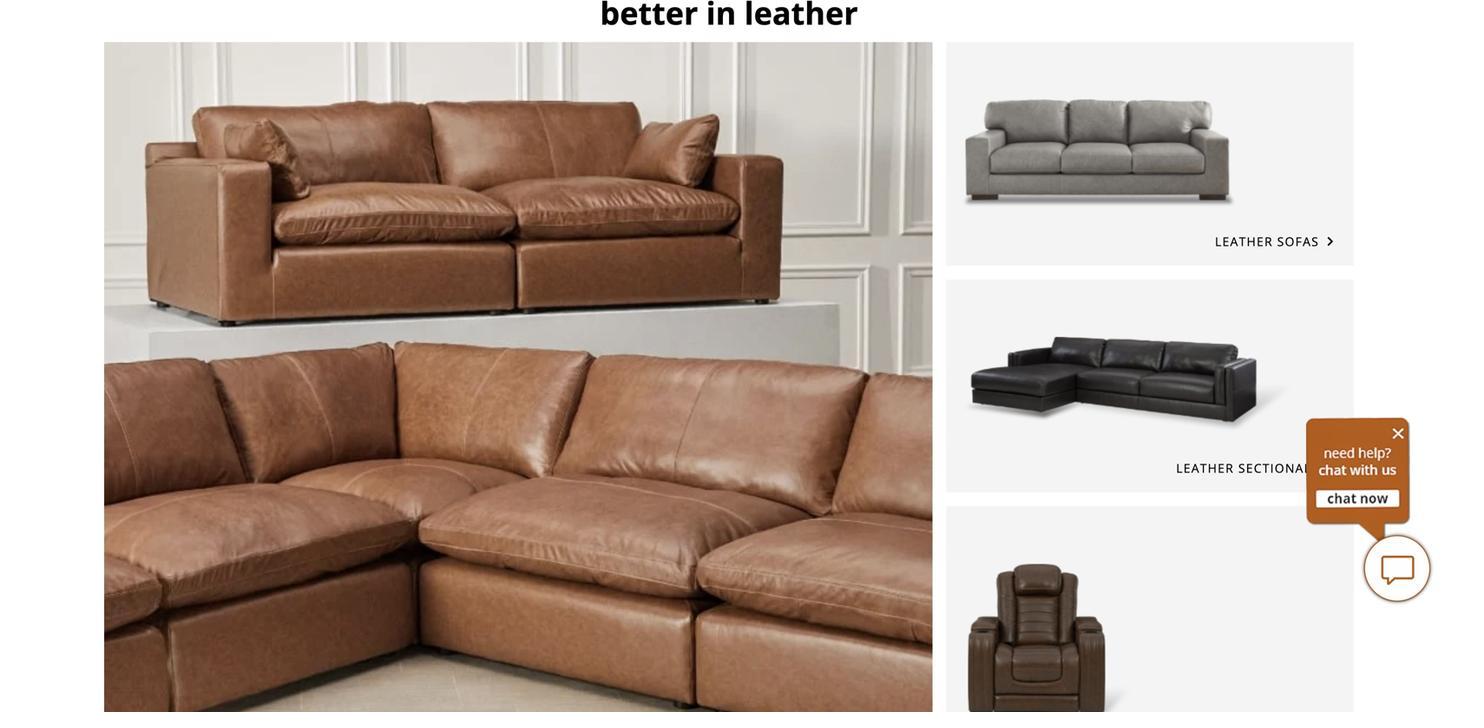 Task type: vqa. For each thing, say whether or not it's contained in the screenshot.
Leather corresponding to Leather Sofas
yes



Task type: locate. For each thing, give the bounding box(es) containing it.
1 vertical spatial leather
[[1177, 460, 1235, 476]]

leather sectionals
[[1177, 460, 1320, 476]]

leather
[[1216, 233, 1274, 250], [1177, 460, 1235, 476]]

0 vertical spatial leather
[[1216, 233, 1274, 250]]

leather sofas link
[[1216, 231, 1341, 252]]

leather for leather sectionals
[[1177, 460, 1235, 476]]

leather left sofas
[[1216, 233, 1274, 250]]

sofas
[[1278, 233, 1320, 250]]

leather left sectionals
[[1177, 460, 1235, 476]]



Task type: describe. For each thing, give the bounding box(es) containing it.
chat bubble mobile view image
[[1363, 534, 1433, 603]]

dialogue message for liveperson image
[[1307, 417, 1411, 543]]

leather sofas
[[1216, 233, 1320, 250]]

sectionals
[[1239, 460, 1320, 476]]

leather for leather sofas
[[1216, 233, 1274, 250]]

leather sectionals link
[[1177, 458, 1341, 479]]



